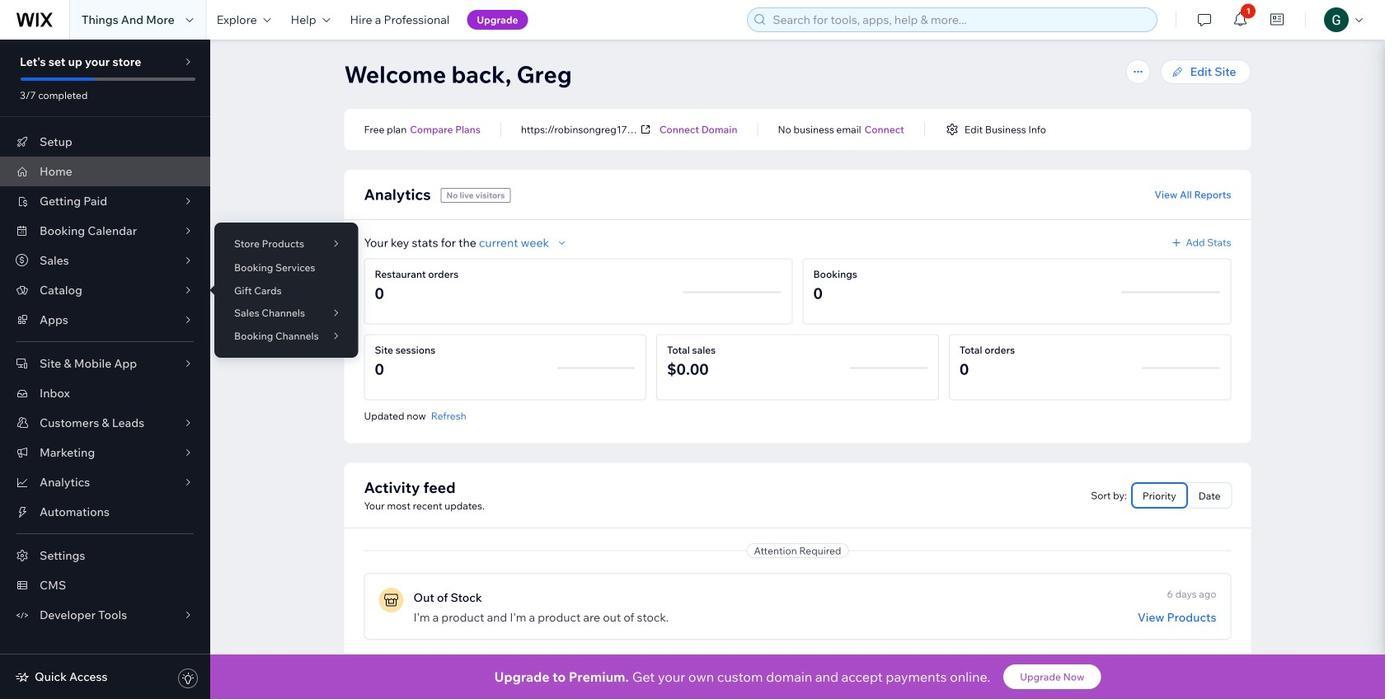Task type: locate. For each thing, give the bounding box(es) containing it.
sidebar element
[[0, 40, 210, 699]]

Search for tools, apps, help & more... field
[[768, 8, 1152, 31]]



